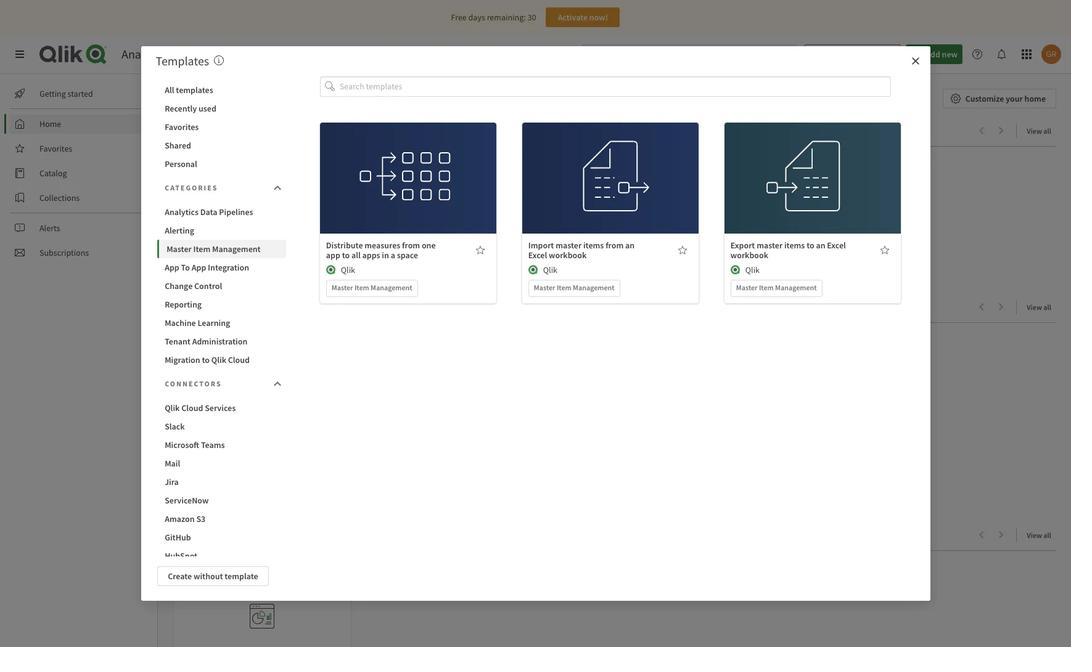 Task type: describe. For each thing, give the bounding box(es) containing it.
view for analytics to explore
[[1027, 531, 1042, 540]]

apps
[[362, 250, 380, 261]]

in
[[382, 250, 389, 261]]

advisor
[[868, 49, 895, 60]]

home
[[1025, 93, 1046, 104]]

no
[[592, 245, 603, 258]]

analytics data pipelines button
[[157, 203, 286, 221]]

ask insight advisor
[[825, 49, 895, 60]]

recently for recently used
[[165, 103, 197, 114]]

reporting button
[[157, 295, 286, 314]]

analytics data pipelines
[[165, 207, 253, 218]]

getting
[[39, 88, 66, 99]]

qlik down export
[[745, 264, 760, 275]]

and
[[582, 274, 596, 285]]

item for import master items from an excel workbook
[[557, 283, 571, 292]]

qlik image for export master items to an excel workbook
[[731, 265, 740, 275]]

template for one
[[399, 159, 433, 170]]

view all link for your automations
[[1027, 123, 1056, 138]]

move collection image for your
[[173, 124, 185, 137]]

management for import master items from an excel workbook
[[573, 283, 614, 292]]

s3
[[196, 514, 205, 525]]

amazon s3
[[165, 514, 205, 525]]

qlik sense group
[[366, 333, 543, 484]]

migration to qlik cloud button
[[157, 351, 286, 369]]

favorites inside button
[[165, 121, 199, 133]]

items for to
[[784, 240, 805, 251]]

customize
[[966, 93, 1004, 104]]

github button
[[157, 528, 286, 547]]

let
[[582, 262, 591, 273]]

master item management inside "button"
[[167, 244, 261, 255]]

0 vertical spatial services
[[171, 46, 213, 62]]

categories
[[165, 183, 218, 192]]

created
[[238, 300, 278, 315]]

machine learning
[[165, 318, 230, 329]]

teams
[[201, 440, 225, 451]]

view for your automations
[[1027, 126, 1042, 136]]

migration to qlik cloud
[[165, 355, 250, 366]]

recently for recently created
[[190, 300, 236, 315]]

templates
[[176, 84, 213, 96]]

to inside export master items to an excel workbook
[[807, 240, 814, 251]]

an for to
[[816, 240, 825, 251]]

close sidebar menu image
[[15, 49, 25, 59]]

excel for export master items to an excel workbook
[[827, 240, 846, 251]]

app to app integration button
[[157, 258, 286, 277]]

automations
[[534, 262, 580, 273]]

qlik right qlik image
[[341, 264, 355, 275]]

to
[[181, 262, 190, 273]]

personal
[[165, 158, 197, 170]]

details for from
[[598, 186, 623, 197]]

shared button
[[157, 136, 286, 155]]

hubspot button
[[157, 547, 286, 565]]

to inside button
[[202, 355, 210, 366]]

cloud
[[618, 274, 639, 285]]

app
[[326, 250, 340, 261]]

personal button
[[157, 155, 286, 173]]

slack
[[165, 421, 185, 432]]

measures
[[365, 240, 400, 251]]

navigation pane element
[[0, 79, 157, 268]]

used
[[199, 103, 216, 114]]

qlik image
[[326, 265, 336, 275]]

use template for one
[[384, 159, 433, 170]]

all for your automations
[[1044, 126, 1051, 136]]

master item management for distribute measures from one app to all apps in a space
[[332, 283, 412, 292]]

view all for analytics to explore
[[1027, 531, 1051, 540]]

1 app from the left
[[165, 262, 179, 273]]

collections link
[[10, 188, 148, 208]]

recently created
[[190, 300, 278, 315]]

favorites inside navigation pane element
[[39, 143, 72, 154]]

analytics to explore link
[[190, 528, 299, 543]]

master item management for export master items to an excel workbook
[[736, 283, 817, 292]]

Search templates text field
[[340, 76, 891, 97]]

hubspot
[[165, 551, 197, 562]]

move collection image for analytics
[[173, 529, 185, 541]]

add to favorites image for import master items from an excel workbook
[[678, 245, 687, 255]]

remaining:
[[487, 12, 526, 23]]

getting started link
[[10, 84, 148, 104]]

all templates
[[165, 84, 213, 96]]

home main content
[[153, 74, 1071, 647]]

microsoft teams
[[165, 440, 225, 451]]

template for from
[[601, 159, 635, 170]]

move collection image
[[173, 301, 185, 313]]

activate now! link
[[546, 7, 620, 27]]

all templates button
[[157, 81, 286, 99]]

details for one
[[395, 186, 421, 197]]

qlik inside you have no automations yet. automations let you combine processes from qlik sense and other cloud applications.
[[542, 274, 557, 285]]

tenant administration button
[[157, 332, 286, 351]]

alerts
[[39, 223, 60, 234]]

applications.
[[641, 274, 687, 285]]

template inside 'create without template' button
[[225, 571, 258, 582]]

customize your home
[[966, 93, 1046, 104]]

management for distribute measures from one app to all apps in a space
[[371, 283, 412, 292]]

free
[[451, 12, 467, 23]]

use template button for one
[[370, 155, 447, 174]]

activate now!
[[558, 12, 608, 23]]

item for distribute measures from one app to all apps in a space
[[355, 283, 369, 292]]

export master items to an excel workbook
[[731, 240, 846, 261]]

home link
[[10, 114, 148, 134]]

all for analytics to explore
[[1044, 531, 1051, 540]]

from inside distribute measures from one app to all apps in a space
[[402, 240, 420, 251]]

from inside you have no automations yet. automations let you combine processes from qlik sense and other cloud applications.
[[678, 262, 696, 273]]

home inside home link
[[39, 118, 61, 129]]

0 horizontal spatial automations
[[216, 123, 284, 139]]

add to favorites image for export master items to an excel workbook
[[880, 245, 890, 255]]

alerting button
[[157, 221, 286, 240]]

analytics for analytics to explore
[[190, 528, 238, 543]]

subscriptions
[[39, 247, 89, 258]]

master item management for import master items from an excel workbook
[[534, 283, 614, 292]]

analytics services
[[121, 46, 213, 62]]

view for recently created
[[1027, 303, 1042, 312]]

recently used
[[165, 103, 216, 114]]

amazon
[[165, 514, 195, 525]]

close image
[[910, 56, 920, 66]]

one
[[422, 240, 436, 251]]

templates are pre-built automations that help you automate common business workflows. get started by selecting one of the pre-built templates or choose the blank canvas to build an automation from scratch. image
[[214, 55, 224, 65]]

qlik up 'slack'
[[165, 403, 180, 414]]

catalog
[[39, 168, 67, 179]]

explore
[[254, 528, 294, 543]]

distribute
[[326, 240, 363, 251]]

space
[[397, 250, 418, 261]]

view all for recently created
[[1027, 303, 1051, 312]]

servicenow
[[165, 495, 209, 506]]

microsoft teams button
[[157, 436, 286, 454]]

alerts link
[[10, 218, 148, 238]]

favorites link
[[10, 139, 148, 158]]

tenant administration
[[165, 336, 247, 347]]

recently used button
[[157, 99, 286, 118]]

jira
[[165, 477, 179, 488]]



Task type: vqa. For each thing, say whether or not it's contained in the screenshot.
first 'master' from the right
yes



Task type: locate. For each thing, give the bounding box(es) containing it.
workbook for export
[[731, 250, 768, 261]]

you
[[552, 245, 568, 258]]

master for export master items to an excel workbook
[[736, 283, 758, 292]]

1 vertical spatial view
[[1027, 303, 1042, 312]]

1 view all link from the top
[[1027, 123, 1056, 138]]

details button for one
[[370, 182, 447, 201]]

use template button for from
[[572, 155, 649, 174]]

master for import
[[556, 240, 582, 251]]

master down alerting
[[167, 244, 192, 255]]

0 vertical spatial favorites
[[165, 121, 199, 133]]

items inside export master items to an excel workbook
[[784, 240, 805, 251]]

use for to
[[788, 159, 802, 170]]

qlik cloud services
[[165, 403, 236, 414]]

ask
[[825, 49, 838, 60]]

1 details button from the left
[[370, 182, 447, 201]]

to
[[807, 240, 814, 251], [342, 250, 350, 261], [202, 355, 210, 366], [241, 528, 252, 543]]

cloud down connectors
[[181, 403, 203, 414]]

an inside import master items from an excel workbook
[[625, 240, 635, 251]]

3 view from the top
[[1027, 531, 1042, 540]]

1 horizontal spatial use template
[[586, 159, 635, 170]]

analytics up all at left top
[[121, 46, 168, 62]]

2 app from the left
[[192, 262, 206, 273]]

analytics for analytics data pipelines
[[165, 207, 199, 218]]

master item management button
[[157, 240, 286, 258]]

2 horizontal spatial use template button
[[774, 155, 851, 174]]

details button for to
[[774, 182, 851, 201]]

1 vertical spatial move collection image
[[173, 529, 185, 541]]

2 view from the top
[[1027, 303, 1042, 312]]

2 vertical spatial analytics
[[190, 528, 238, 543]]

1 details from the left
[[395, 186, 421, 197]]

item for export master items to an excel workbook
[[759, 283, 774, 292]]

use for one
[[384, 159, 397, 170]]

create
[[168, 571, 192, 582]]

automations down recently used button
[[216, 123, 284, 139]]

master item management up the app to app integration
[[167, 244, 261, 255]]

an for from
[[625, 240, 635, 251]]

2 horizontal spatial details button
[[774, 182, 851, 201]]

alerting
[[165, 225, 194, 236]]

management down a
[[371, 283, 412, 292]]

connectors button
[[157, 372, 286, 396]]

0 horizontal spatial favorites
[[39, 143, 72, 154]]

automations
[[216, 123, 284, 139], [605, 245, 659, 258]]

analytics inside button
[[165, 207, 199, 218]]

move collection image
[[173, 124, 185, 137], [173, 529, 185, 541]]

master inside import master items from an excel workbook
[[556, 240, 582, 251]]

view all link for analytics to explore
[[1027, 527, 1056, 543]]

workbook for import
[[549, 250, 587, 261]]

export
[[731, 240, 755, 251]]

0 vertical spatial move collection image
[[173, 124, 185, 137]]

2 view all from the top
[[1027, 303, 1051, 312]]

to inside distribute measures from one app to all apps in a space
[[342, 250, 350, 261]]

1 workbook from the left
[[549, 250, 587, 261]]

1 vertical spatial home
[[39, 118, 61, 129]]

1 view all from the top
[[1027, 126, 1051, 136]]

tenant
[[165, 336, 190, 347]]

master item management down apps
[[332, 283, 412, 292]]

excel inside import master items from an excel workbook
[[528, 250, 547, 261]]

reporting
[[165, 299, 202, 310]]

machine learning button
[[157, 314, 286, 332]]

items up you
[[583, 240, 604, 251]]

favorites up shared
[[165, 121, 199, 133]]

0 horizontal spatial details button
[[370, 182, 447, 201]]

1 horizontal spatial items
[[784, 240, 805, 251]]

qlik down automations
[[542, 274, 557, 285]]

move collection image up shared
[[173, 124, 185, 137]]

recently up learning
[[190, 300, 236, 315]]

0 horizontal spatial items
[[583, 240, 604, 251]]

master inside export master items to an excel workbook
[[757, 240, 783, 251]]

excel for import master items from an excel workbook
[[528, 250, 547, 261]]

items right export
[[784, 240, 805, 251]]

3 details button from the left
[[774, 182, 851, 201]]

jira button
[[157, 473, 286, 491]]

add to favorites image
[[475, 245, 485, 255]]

0 horizontal spatial use template
[[384, 159, 433, 170]]

3 details from the left
[[800, 186, 825, 197]]

1 vertical spatial recently
[[190, 300, 236, 315]]

services inside button
[[205, 403, 236, 414]]

excel
[[827, 240, 846, 251], [528, 250, 547, 261]]

management inside "button"
[[212, 244, 261, 255]]

templates are pre-built automations that help you automate common business workflows. get started by selecting one of the pre-built templates or choose the blank canvas to build an automation from scratch. tooltip
[[214, 53, 224, 68]]

0 horizontal spatial master
[[556, 240, 582, 251]]

0 horizontal spatial home
[[39, 118, 61, 129]]

a
[[391, 250, 395, 261]]

1 horizontal spatial from
[[606, 240, 624, 251]]

1 vertical spatial services
[[205, 403, 236, 414]]

1 horizontal spatial use
[[586, 159, 600, 170]]

use template for from
[[586, 159, 635, 170]]

1 horizontal spatial add to favorites image
[[880, 245, 890, 255]]

1 view from the top
[[1027, 126, 1042, 136]]

item inside "button"
[[193, 244, 210, 255]]

cloud down tenant administration button
[[228, 355, 250, 366]]

template
[[399, 159, 433, 170], [601, 159, 635, 170], [804, 159, 837, 170], [225, 571, 258, 582]]

0 horizontal spatial details
[[395, 186, 421, 197]]

favorites button
[[157, 118, 286, 136]]

master for distribute measures from one app to all apps in a space
[[332, 283, 353, 292]]

cloud
[[228, 355, 250, 366], [181, 403, 203, 414]]

combine
[[608, 262, 639, 273]]

2 add to favorites image from the left
[[880, 245, 890, 255]]

2 use template button from the left
[[572, 155, 649, 174]]

0 horizontal spatial use
[[384, 159, 397, 170]]

2 use template from the left
[[586, 159, 635, 170]]

qlik image down import at the top of the page
[[528, 265, 538, 275]]

1 vertical spatial favorites
[[39, 143, 72, 154]]

your
[[1006, 93, 1023, 104]]

app to app integration
[[165, 262, 249, 273]]

use for from
[[586, 159, 600, 170]]

0 horizontal spatial excel
[[528, 250, 547, 261]]

recently
[[165, 103, 197, 114], [190, 300, 236, 315]]

to inside "home" main content
[[241, 528, 252, 543]]

3 use template button from the left
[[774, 155, 851, 174]]

customize your home button
[[943, 89, 1056, 109]]

management for export master items to an excel workbook
[[775, 283, 817, 292]]

connectors
[[165, 379, 222, 388]]

0 vertical spatial automations
[[216, 123, 284, 139]]

master up automations
[[556, 240, 582, 251]]

distribute measures from one app to all apps in a space
[[326, 240, 436, 261]]

2 details button from the left
[[572, 182, 649, 201]]

master right export
[[757, 240, 783, 251]]

qlik down administration
[[211, 355, 226, 366]]

days
[[468, 12, 485, 23]]

1 vertical spatial analytics
[[165, 207, 199, 218]]

item down apps
[[355, 283, 369, 292]]

your automations
[[190, 123, 284, 139]]

2 vertical spatial view all link
[[1027, 527, 1056, 543]]

0 vertical spatial view all
[[1027, 126, 1051, 136]]

0 horizontal spatial use template button
[[370, 155, 447, 174]]

master item management down export master items to an excel workbook
[[736, 283, 817, 292]]

favorites up 'catalog'
[[39, 143, 72, 154]]

started
[[68, 88, 93, 99]]

you
[[593, 262, 606, 273]]

templates
[[156, 53, 209, 68]]

mail
[[165, 458, 180, 469]]

from inside import master items from an excel workbook
[[606, 240, 624, 251]]

other
[[597, 274, 617, 285]]

analytics up alerting
[[165, 207, 199, 218]]

1 qlik image from the left
[[528, 265, 538, 275]]

2 vertical spatial view all
[[1027, 531, 1051, 540]]

1 horizontal spatial excel
[[827, 240, 846, 251]]

1 horizontal spatial automations
[[605, 245, 659, 258]]

1 move collection image from the top
[[173, 124, 185, 137]]

recently inside "home" main content
[[190, 300, 236, 315]]

change control
[[165, 281, 222, 292]]

2 horizontal spatial use
[[788, 159, 802, 170]]

Search text field
[[601, 44, 797, 64]]

use template for to
[[788, 159, 837, 170]]

glossary group
[[558, 333, 736, 484]]

0 vertical spatial cloud
[[228, 355, 250, 366]]

import master items from an excel workbook
[[528, 240, 635, 261]]

30
[[528, 12, 536, 23]]

2 items from the left
[[784, 240, 805, 251]]

services up slack button
[[205, 403, 236, 414]]

1 horizontal spatial qlik image
[[731, 265, 740, 275]]

integration
[[208, 262, 249, 273]]

recently created link
[[190, 300, 283, 315]]

qlik
[[341, 264, 355, 275], [543, 264, 557, 275], [745, 264, 760, 275], [542, 274, 557, 285], [211, 355, 226, 366], [165, 403, 180, 414]]

2 move collection image from the top
[[173, 529, 185, 541]]

analytics services element
[[121, 46, 213, 62]]

1 horizontal spatial favorites
[[165, 121, 199, 133]]

recently down all templates
[[165, 103, 197, 114]]

ask insight advisor button
[[805, 44, 901, 64]]

your
[[190, 123, 214, 139]]

analytics for analytics services
[[121, 46, 168, 62]]

learning
[[198, 318, 230, 329]]

qlik down you
[[543, 264, 557, 275]]

master for export
[[757, 240, 783, 251]]

2 view all link from the top
[[1027, 299, 1056, 314]]

from left one on the left of the page
[[402, 240, 420, 251]]

2 master from the left
[[757, 240, 783, 251]]

qlik image for import master items from an excel workbook
[[528, 265, 538, 275]]

0 vertical spatial recently
[[165, 103, 197, 114]]

microsoft
[[165, 440, 199, 451]]

0 horizontal spatial app
[[165, 262, 179, 273]]

all for recently created
[[1044, 303, 1051, 312]]

categories button
[[157, 176, 286, 200]]

2 horizontal spatial use template
[[788, 159, 837, 170]]

master
[[167, 244, 192, 255], [332, 283, 353, 292], [534, 283, 555, 292], [736, 283, 758, 292]]

analytics down s3
[[190, 528, 238, 543]]

1 horizontal spatial use template button
[[572, 155, 649, 174]]

servicenow button
[[157, 491, 286, 510]]

1 master from the left
[[556, 240, 582, 251]]

add to favorites image
[[678, 245, 687, 255], [880, 245, 890, 255]]

view all for your automations
[[1027, 126, 1051, 136]]

master item management down 'let'
[[534, 283, 614, 292]]

all
[[1044, 126, 1051, 136], [351, 250, 361, 261], [1044, 303, 1051, 312], [1044, 531, 1051, 540]]

master down qlik image
[[332, 283, 353, 292]]

analytics inside "home" main content
[[190, 528, 238, 543]]

1 horizontal spatial master
[[757, 240, 783, 251]]

now!
[[589, 12, 608, 23]]

items inside import master items from an excel workbook
[[583, 240, 604, 251]]

0 vertical spatial view all link
[[1027, 123, 1056, 138]]

control
[[194, 281, 222, 292]]

1 horizontal spatial workbook
[[731, 250, 768, 261]]

all inside distribute measures from one app to all apps in a space
[[351, 250, 361, 261]]

1 use template button from the left
[[370, 155, 447, 174]]

from right no at the top right
[[606, 240, 624, 251]]

0 horizontal spatial qlik image
[[528, 265, 538, 275]]

0 vertical spatial view
[[1027, 126, 1042, 136]]

1 add to favorites image from the left
[[678, 245, 687, 255]]

management down you
[[573, 283, 614, 292]]

an inside export master items to an excel workbook
[[816, 240, 825, 251]]

without
[[194, 571, 223, 582]]

workbook inside import master items from an excel workbook
[[549, 250, 587, 261]]

2 qlik image from the left
[[731, 265, 740, 275]]

0 horizontal spatial an
[[625, 240, 635, 251]]

home inside "home" main content
[[173, 89, 211, 108]]

shared
[[165, 140, 191, 151]]

items
[[583, 240, 604, 251], [784, 240, 805, 251]]

use template button for to
[[774, 155, 851, 174]]

3 use from the left
[[788, 159, 802, 170]]

notes link
[[173, 333, 351, 484]]

master for import master items from an excel workbook
[[534, 283, 555, 292]]

master down automations
[[534, 283, 555, 292]]

from
[[402, 240, 420, 251], [606, 240, 624, 251], [678, 262, 696, 273]]

1 horizontal spatial cloud
[[228, 355, 250, 366]]

details button
[[370, 182, 447, 201], [572, 182, 649, 201], [774, 182, 851, 201]]

favorites
[[165, 121, 199, 133], [39, 143, 72, 154]]

getting started
[[39, 88, 93, 99]]

management up integration
[[212, 244, 261, 255]]

0 vertical spatial analytics
[[121, 46, 168, 62]]

view all link for recently created
[[1027, 299, 1056, 314]]

use template button
[[370, 155, 447, 174], [572, 155, 649, 174], [774, 155, 851, 174]]

items for from
[[583, 240, 604, 251]]

3 view all link from the top
[[1027, 527, 1056, 543]]

0 horizontal spatial cloud
[[181, 403, 203, 414]]

1 items from the left
[[583, 240, 604, 251]]

2 details from the left
[[598, 186, 623, 197]]

services left templates are pre-built automations that help you automate common business workflows. get started by selecting one of the pre-built templates or choose the blank canvas to build an automation from scratch. "icon"
[[171, 46, 213, 62]]

subscriptions link
[[10, 243, 148, 263]]

details for to
[[800, 186, 825, 197]]

you have no automations yet. automations let you combine processes from qlik sense and other cloud applications.
[[534, 245, 696, 285]]

1 horizontal spatial an
[[816, 240, 825, 251]]

3 use template from the left
[[788, 159, 837, 170]]

management down export master items to an excel workbook
[[775, 283, 817, 292]]

1 vertical spatial automations
[[605, 245, 659, 258]]

1 horizontal spatial home
[[173, 89, 211, 108]]

master item management
[[167, 244, 261, 255], [332, 283, 412, 292], [534, 283, 614, 292], [736, 283, 817, 292]]

1 vertical spatial view all link
[[1027, 299, 1056, 314]]

1 use from the left
[[384, 159, 397, 170]]

template for to
[[804, 159, 837, 170]]

app
[[165, 262, 179, 273], [192, 262, 206, 273]]

0 horizontal spatial add to favorites image
[[678, 245, 687, 255]]

recently inside button
[[165, 103, 197, 114]]

1 an from the left
[[625, 240, 635, 251]]

item up the app to app integration
[[193, 244, 210, 255]]

details button for from
[[572, 182, 649, 201]]

item down export master items to an excel workbook
[[759, 283, 774, 292]]

create without template
[[168, 571, 258, 582]]

1 horizontal spatial details button
[[572, 182, 649, 201]]

master
[[556, 240, 582, 251], [757, 240, 783, 251]]

1 vertical spatial view all
[[1027, 303, 1051, 312]]

administration
[[192, 336, 247, 347]]

1 use template from the left
[[384, 159, 433, 170]]

workbook
[[549, 250, 587, 261], [731, 250, 768, 261]]

master inside "button"
[[167, 244, 192, 255]]

0 horizontal spatial workbook
[[549, 250, 587, 261]]

mail button
[[157, 454, 286, 473]]

2 an from the left
[[816, 240, 825, 251]]

0 horizontal spatial from
[[402, 240, 420, 251]]

2 horizontal spatial details
[[800, 186, 825, 197]]

1 horizontal spatial details
[[598, 186, 623, 197]]

1 horizontal spatial app
[[192, 262, 206, 273]]

master down export
[[736, 283, 758, 292]]

qlik image down export
[[731, 265, 740, 275]]

automations inside you have no automations yet. automations let you combine processes from qlik sense and other cloud applications.
[[605, 245, 659, 258]]

processes
[[641, 262, 677, 273]]

app left to
[[165, 262, 179, 273]]

collections
[[39, 192, 80, 203]]

2 horizontal spatial from
[[678, 262, 696, 273]]

services
[[171, 46, 213, 62], [205, 403, 236, 414]]

0 vertical spatial home
[[173, 89, 211, 108]]

2 vertical spatial view
[[1027, 531, 1042, 540]]

move collection image down the amazon
[[173, 529, 185, 541]]

workbook inside export master items to an excel workbook
[[731, 250, 768, 261]]

all
[[165, 84, 174, 96]]

data
[[200, 207, 217, 218]]

amazon s3 button
[[157, 510, 286, 528]]

notes
[[181, 452, 202, 463]]

1 vertical spatial cloud
[[181, 403, 203, 414]]

view all
[[1027, 126, 1051, 136], [1027, 303, 1051, 312], [1027, 531, 1051, 540]]

excel inside export master items to an excel workbook
[[827, 240, 846, 251]]

2 use from the left
[[586, 159, 600, 170]]

item down automations
[[557, 283, 571, 292]]

automations up the combine
[[605, 245, 659, 258]]

app right to
[[192, 262, 206, 273]]

qlik image
[[528, 265, 538, 275], [731, 265, 740, 275]]

3 view all from the top
[[1027, 531, 1051, 540]]

2 workbook from the left
[[731, 250, 768, 261]]

from up "applications." at top
[[678, 262, 696, 273]]



